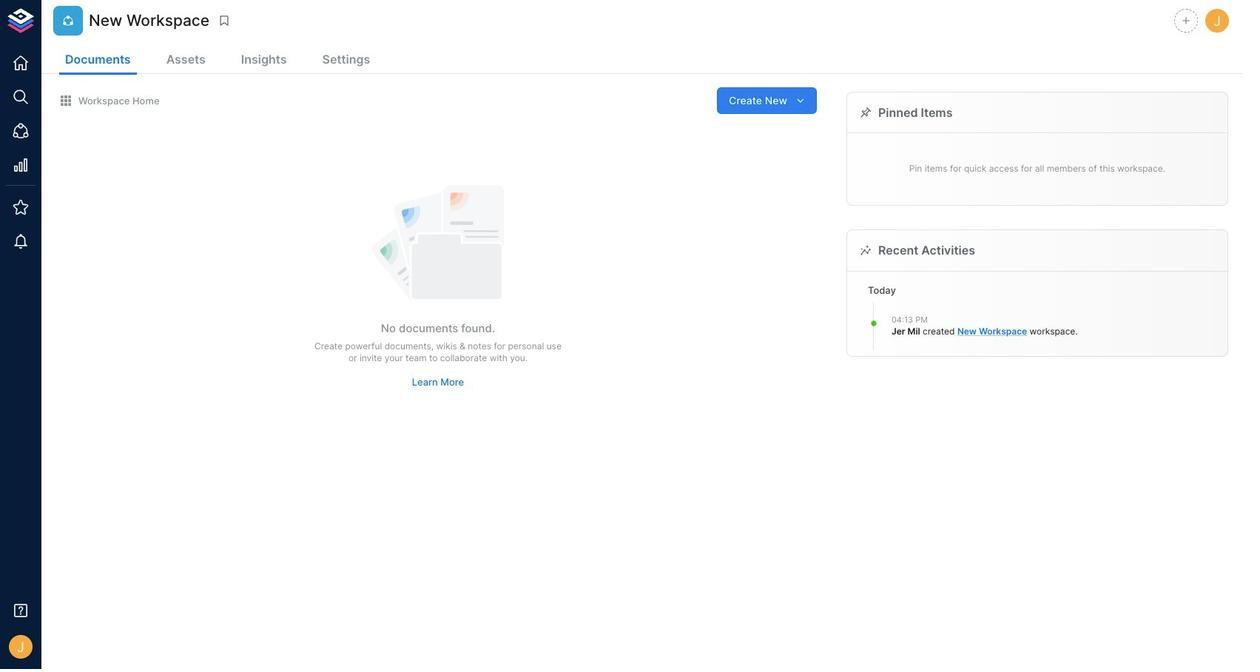 Task type: describe. For each thing, give the bounding box(es) containing it.
bookmark image
[[218, 14, 231, 27]]



Task type: vqa. For each thing, say whether or not it's contained in the screenshot.
tooltip
no



